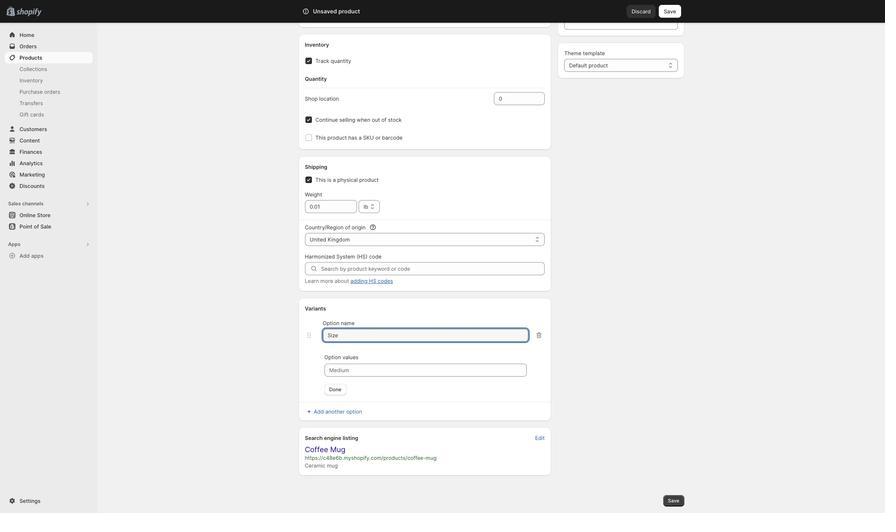 Task type: describe. For each thing, give the bounding box(es) containing it.
product right physical in the top left of the page
[[359, 177, 379, 183]]

orders
[[20, 43, 37, 50]]

shop
[[305, 95, 318, 102]]

adding hs codes link
[[351, 278, 393, 284]]

apps
[[8, 241, 20, 247]]

cards
[[30, 111, 44, 118]]

(hs)
[[357, 254, 368, 260]]

finances link
[[5, 146, 93, 158]]

Tags text field
[[564, 17, 678, 30]]

search for search
[[338, 8, 356, 15]]

ceramic
[[305, 463, 326, 469]]

product for default
[[589, 62, 608, 69]]

inventory link
[[5, 75, 93, 86]]

content link
[[5, 135, 93, 146]]

option name
[[323, 320, 355, 327]]

apps button
[[5, 239, 93, 250]]

add for add another option
[[314, 409, 324, 415]]

variants
[[305, 306, 326, 312]]

name
[[341, 320, 355, 327]]

Weight text field
[[305, 200, 357, 213]]

learn
[[305, 278, 319, 284]]

add another option
[[314, 409, 362, 415]]

0 horizontal spatial inventory
[[20, 77, 43, 84]]

online store
[[20, 212, 51, 219]]

Medium text field
[[324, 364, 527, 377]]

orders
[[44, 89, 60, 95]]

physical
[[337, 177, 358, 183]]

point of sale button
[[0, 221, 98, 232]]

about
[[335, 278, 349, 284]]

online store link
[[5, 210, 93, 221]]

unsaved
[[313, 8, 337, 15]]

adding
[[351, 278, 368, 284]]

weight
[[305, 191, 322, 198]]

analytics
[[20, 160, 43, 167]]

done button
[[324, 384, 346, 396]]

collections
[[20, 66, 47, 72]]

orders link
[[5, 41, 93, 52]]

search button
[[325, 5, 560, 18]]

purchase
[[20, 89, 43, 95]]

united
[[310, 236, 326, 243]]

point
[[20, 223, 32, 230]]

stock
[[388, 117, 402, 123]]

channels
[[22, 201, 44, 207]]

codes
[[378, 278, 393, 284]]

coffee mug https://c48e6b.myshopify.com/products/coffee-mug ceramic mug
[[305, 446, 437, 469]]

more
[[320, 278, 333, 284]]

default
[[569, 62, 587, 69]]

home
[[20, 32, 34, 38]]

learn more about adding hs codes
[[305, 278, 393, 284]]

lb
[[364, 204, 368, 210]]

sales channels button
[[5, 198, 93, 210]]

united kingdom
[[310, 236, 350, 243]]

finances
[[20, 149, 42, 155]]

product for unsaved
[[338, 8, 360, 15]]

1 vertical spatial a
[[333, 177, 336, 183]]

edit
[[535, 435, 545, 442]]

hs
[[369, 278, 376, 284]]

1 vertical spatial save
[[668, 498, 679, 504]]

of for country/region of origin
[[345, 224, 350, 231]]

0 vertical spatial a
[[359, 134, 362, 141]]

store
[[37, 212, 51, 219]]

customers
[[20, 126, 47, 132]]

listing
[[343, 435, 358, 442]]

quantity
[[305, 76, 327, 82]]

products link
[[5, 52, 93, 63]]

discounts
[[20, 183, 45, 189]]

settings link
[[5, 496, 93, 507]]

origin
[[352, 224, 366, 231]]

shop location
[[305, 95, 339, 102]]

analytics link
[[5, 158, 93, 169]]

continue selling when out of stock
[[315, 117, 402, 123]]

add apps
[[20, 253, 44, 259]]

quantity
[[331, 58, 351, 64]]

1 horizontal spatial inventory
[[305, 41, 329, 48]]

discounts link
[[5, 180, 93, 192]]

unsaved product
[[313, 8, 360, 15]]

this product has a sku or barcode
[[315, 134, 403, 141]]

sales channels
[[8, 201, 44, 207]]

settings
[[20, 498, 40, 505]]

purchase orders
[[20, 89, 60, 95]]

coffee
[[305, 446, 328, 454]]

theme
[[564, 50, 582, 56]]

barcode
[[382, 134, 403, 141]]

add another option button
[[300, 406, 367, 418]]

https://c48e6b.myshopify.com/products/coffee-
[[305, 455, 426, 462]]

0 vertical spatial save button
[[659, 5, 681, 18]]



Task type: vqa. For each thing, say whether or not it's contained in the screenshot.
text field
no



Task type: locate. For each thing, give the bounding box(es) containing it.
save
[[664, 8, 676, 15], [668, 498, 679, 504]]

0 vertical spatial this
[[315, 134, 326, 141]]

transfers
[[20, 100, 43, 106]]

0 horizontal spatial add
[[20, 253, 30, 259]]

collections link
[[5, 63, 93, 75]]

of right out
[[382, 117, 387, 123]]

1 vertical spatial add
[[314, 409, 324, 415]]

0 horizontal spatial a
[[333, 177, 336, 183]]

harmonized system (hs) code
[[305, 254, 382, 260]]

values
[[343, 354, 359, 361]]

kingdom
[[328, 236, 350, 243]]

add apps button
[[5, 250, 93, 262]]

search
[[338, 8, 356, 15], [305, 435, 323, 442]]

track quantity
[[315, 58, 351, 64]]

product right unsaved
[[338, 8, 360, 15]]

this for this product has a sku or barcode
[[315, 134, 326, 141]]

1 horizontal spatial mug
[[426, 455, 437, 462]]

a right the is
[[333, 177, 336, 183]]

0 horizontal spatial mug
[[327, 463, 338, 469]]

mug
[[330, 446, 345, 454]]

search for search engine listing
[[305, 435, 323, 442]]

0 vertical spatial inventory
[[305, 41, 329, 48]]

this left the is
[[315, 177, 326, 183]]

1 vertical spatial search
[[305, 435, 323, 442]]

when
[[357, 117, 370, 123]]

apps
[[31, 253, 44, 259]]

1 vertical spatial mug
[[327, 463, 338, 469]]

option
[[346, 409, 362, 415]]

0 vertical spatial add
[[20, 253, 30, 259]]

home link
[[5, 29, 93, 41]]

country/region of origin
[[305, 224, 366, 231]]

1 this from the top
[[315, 134, 326, 141]]

0 vertical spatial mug
[[426, 455, 437, 462]]

out
[[372, 117, 380, 123]]

gift cards
[[20, 111, 44, 118]]

online store button
[[0, 210, 98, 221]]

inventory up purchase
[[20, 77, 43, 84]]

code
[[369, 254, 382, 260]]

1 vertical spatial save button
[[663, 496, 684, 507]]

done
[[329, 387, 341, 393]]

discard button
[[627, 5, 656, 18]]

products
[[20, 54, 42, 61]]

discard
[[632, 8, 651, 15]]

search inside button
[[338, 8, 356, 15]]

of left origin
[[345, 224, 350, 231]]

search up coffee in the left of the page
[[305, 435, 323, 442]]

option for option values
[[324, 354, 341, 361]]

add inside button
[[314, 409, 324, 415]]

0 horizontal spatial of
[[34, 223, 39, 230]]

option left values
[[324, 354, 341, 361]]

or
[[375, 134, 381, 141]]

gift
[[20, 111, 29, 118]]

product down template
[[589, 62, 608, 69]]

of
[[382, 117, 387, 123], [34, 223, 39, 230], [345, 224, 350, 231]]

sku
[[363, 134, 374, 141]]

add left another
[[314, 409, 324, 415]]

1 vertical spatial option
[[324, 354, 341, 361]]

0 vertical spatial search
[[338, 8, 356, 15]]

1 horizontal spatial of
[[345, 224, 350, 231]]

harmonized
[[305, 254, 335, 260]]

point of sale link
[[5, 221, 93, 232]]

theme template
[[564, 50, 605, 56]]

add
[[20, 253, 30, 259], [314, 409, 324, 415]]

search right unsaved
[[338, 8, 356, 15]]

0 vertical spatial option
[[323, 320, 339, 327]]

track
[[315, 58, 329, 64]]

option values
[[324, 354, 359, 361]]

save button
[[659, 5, 681, 18], [663, 496, 684, 507]]

customers link
[[5, 124, 93, 135]]

1 horizontal spatial search
[[338, 8, 356, 15]]

add for add apps
[[20, 253, 30, 259]]

1 horizontal spatial a
[[359, 134, 362, 141]]

mug
[[426, 455, 437, 462], [327, 463, 338, 469]]

marketing
[[20, 171, 45, 178]]

product
[[338, 8, 360, 15], [589, 62, 608, 69], [327, 134, 347, 141], [359, 177, 379, 183]]

purchase orders link
[[5, 86, 93, 98]]

option for option name
[[323, 320, 339, 327]]

Harmonized System (HS) code text field
[[321, 262, 545, 275]]

engine
[[324, 435, 341, 442]]

product left has
[[327, 134, 347, 141]]

1 horizontal spatial add
[[314, 409, 324, 415]]

location
[[319, 95, 339, 102]]

continue
[[315, 117, 338, 123]]

add left apps
[[20, 253, 30, 259]]

of for point of sale
[[34, 223, 39, 230]]

Color text field
[[323, 329, 529, 342]]

option
[[323, 320, 339, 327], [324, 354, 341, 361]]

of left sale
[[34, 223, 39, 230]]

inventory up track
[[305, 41, 329, 48]]

this is a physical product
[[315, 177, 379, 183]]

transfers link
[[5, 98, 93, 109]]

selling
[[339, 117, 355, 123]]

content
[[20, 137, 40, 144]]

this down the continue
[[315, 134, 326, 141]]

of inside button
[[34, 223, 39, 230]]

shipping
[[305, 164, 327, 170]]

template
[[583, 50, 605, 56]]

0 vertical spatial save
[[664, 8, 676, 15]]

default product
[[569, 62, 608, 69]]

1 vertical spatial inventory
[[20, 77, 43, 84]]

0 horizontal spatial search
[[305, 435, 323, 442]]

this for this is a physical product
[[315, 177, 326, 183]]

option left the name
[[323, 320, 339, 327]]

edit button
[[530, 433, 550, 444]]

None number field
[[494, 92, 533, 105]]

2 horizontal spatial of
[[382, 117, 387, 123]]

1 vertical spatial this
[[315, 177, 326, 183]]

product for this
[[327, 134, 347, 141]]

is
[[327, 177, 331, 183]]

a right has
[[359, 134, 362, 141]]

shopify image
[[16, 8, 42, 17]]

country/region
[[305, 224, 344, 231]]

sales
[[8, 201, 21, 207]]

another
[[325, 409, 345, 415]]

2 this from the top
[[315, 177, 326, 183]]

sale
[[40, 223, 51, 230]]

add inside button
[[20, 253, 30, 259]]

online
[[20, 212, 36, 219]]



